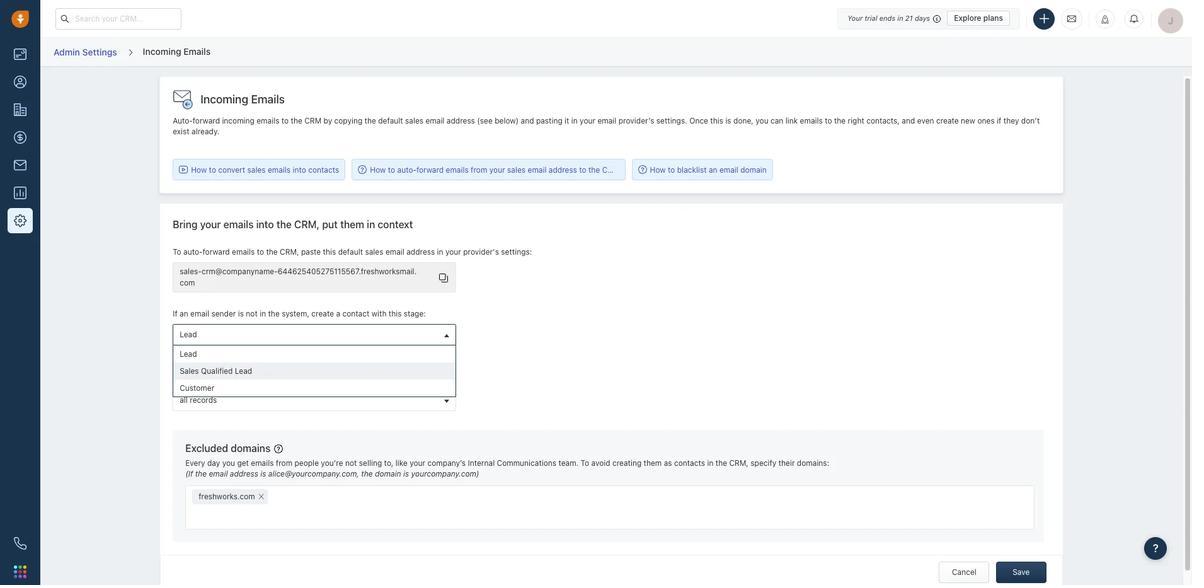 Task type: vqa. For each thing, say whether or not it's contained in the screenshot.
bottom 3
no



Task type: describe. For each thing, give the bounding box(es) containing it.
email right blacklist
[[720, 165, 739, 174]]

email up 'all records' button
[[308, 375, 327, 384]]

settings
[[82, 47, 117, 57]]

0 vertical spatial contacts
[[308, 165, 339, 174]]

to auto-forward emails to the crm, paste this default sales email address in your provider's settings:
[[173, 247, 532, 257]]

sales
[[180, 366, 199, 376]]

their
[[779, 458, 795, 468]]

how for how to auto-forward emails from your sales email address to the crm
[[370, 165, 386, 174]]

cancel
[[953, 568, 977, 577]]

plans
[[984, 13, 1004, 23]]

paste
[[301, 247, 321, 257]]

address down the context
[[407, 247, 435, 257]]

communications
[[497, 458, 557, 468]]

don't
[[1022, 116, 1040, 125]]

sales qualified lead
[[180, 366, 252, 376]]

you inside auto-forward incoming emails to the crm by copying the default sales email address (see below) and pasting it in your email provider's settings. once this is done, you can link emails to the right contacts, and even create new ones if they don't exist already.
[[756, 116, 769, 125]]

sales qualified lead option
[[174, 363, 456, 380]]

team.
[[559, 458, 579, 468]]

settings.
[[657, 116, 688, 125]]

crm, left put
[[294, 219, 320, 230]]

settings:
[[501, 247, 532, 257]]

explore plans link
[[948, 11, 1011, 26]]

0 horizontal spatial auto-
[[184, 247, 203, 257]]

how to convert sales emails into contacts
[[191, 165, 339, 174]]

how to convert sales emails into contacts link
[[179, 164, 339, 175]]

2 vertical spatial this
[[389, 309, 402, 318]]

bring
[[173, 219, 198, 230]]

new
[[961, 116, 976, 125]]

the right the copying
[[365, 116, 376, 125]]

email up all
[[180, 375, 199, 384]]

explore plans
[[955, 13, 1004, 23]]

contact
[[343, 309, 370, 318]]

your inside "how to auto-forward emails from your sales email address to the crm" "link"
[[490, 165, 505, 174]]

if an email sender is not in the system, create a contact with this stage:
[[173, 309, 426, 318]]

from for people
[[276, 458, 293, 468]]

as
[[664, 458, 672, 468]]

0 vertical spatial incoming emails
[[143, 46, 211, 57]]

can
[[771, 116, 784, 125]]

provider's
[[619, 116, 655, 125]]

crm, left the paste
[[280, 247, 299, 257]]

get
[[237, 458, 249, 468]]

is down 'crm@companyname-'
[[238, 309, 244, 318]]

records
[[190, 396, 217, 405]]

in right the already
[[264, 375, 270, 384]]

0 vertical spatial not
[[246, 309, 258, 318]]

admin
[[54, 47, 80, 57]]

crm inside "link"
[[603, 165, 619, 174]]

ones
[[978, 116, 995, 125]]

address inside every day you get emails from people you're not selling to, like your company's internal communications team. to avoid creating them as contacts in the crm, specify their domains: (if the email address is alice@yourcompany.com, the domain is yourcompany.com)
[[230, 469, 258, 479]]

incoming
[[222, 116, 255, 125]]

auto-
[[173, 116, 193, 125]]

freshworks.com
[[199, 492, 255, 501]]

crm, right the already
[[272, 375, 291, 384]]

domain inside every day you get emails from people you're not selling to, like your company's internal communications team. to avoid creating them as contacts in the crm, specify their domains: (if the email address is alice@yourcompany.com, the domain is yourcompany.com)
[[375, 469, 401, 479]]

0 horizontal spatial incoming
[[143, 46, 181, 57]]

provider's
[[464, 247, 499, 257]]

specify
[[751, 458, 777, 468]]

avoid
[[592, 458, 611, 468]]

click to learn how to exclude email domains image
[[275, 445, 283, 453]]

done,
[[734, 116, 754, 125]]

Search your CRM... text field
[[55, 8, 182, 29]]

by
[[324, 116, 332, 125]]

stage:
[[404, 309, 426, 318]]

1 vertical spatial sender
[[201, 375, 225, 384]]

excluded domains
[[185, 443, 271, 454]]

this inside auto-forward incoming emails to the crm by copying the default sales email address (see below) and pasting it in your email provider's settings. once this is done, you can link emails to the right contacts, and even create new ones if they don't exist already.
[[711, 116, 724, 125]]

644625405275115567.freshworksmail.
[[278, 267, 417, 276]]

all records
[[180, 396, 217, 405]]

bring your emails into the crm, put them in context
[[173, 219, 413, 230]]

how for how to blacklist an email domain
[[650, 165, 666, 174]]

0 vertical spatial into
[[293, 165, 306, 174]]

if for if an email sender is not in the system, create a contact with this stage:
[[173, 309, 178, 318]]

day
[[207, 458, 220, 468]]

you're
[[321, 458, 343, 468]]

2 vertical spatial forward
[[203, 247, 230, 257]]

is inside auto-forward incoming emails to the crm by copying the default sales email address (see below) and pasting it in your email provider's settings. once this is done, you can link emails to the right contacts, and even create new ones if they don't exist already.
[[726, 116, 732, 125]]

to inside every day you get emails from people you're not selling to, like your company's internal communications team. to avoid creating them as contacts in the crm, specify their domains: (if the email address is alice@yourcompany.com, the domain is yourcompany.com)
[[581, 458, 590, 468]]

alice@yourcompany.com,
[[268, 469, 359, 479]]

cancel button
[[940, 562, 990, 583]]

if
[[998, 116, 1002, 125]]

save
[[1013, 568, 1030, 577]]

your inside auto-forward incoming emails to the crm by copying the default sales email address (see below) and pasting it in your email provider's settings. once this is done, you can link emails to the right contacts, and even create new ones if they don't exist already.
[[580, 116, 596, 125]]

com
[[180, 278, 195, 288]]

email inside "link"
[[528, 165, 547, 174]]

sales inside auto-forward incoming emails to the crm by copying the default sales email address (see below) and pasting it in your email provider's settings. once this is done, you can link emails to the right contacts, and even create new ones if they don't exist already.
[[405, 116, 424, 125]]

admin settings
[[54, 47, 117, 57]]

your left provider's
[[446, 247, 461, 257]]

sales-
[[180, 267, 202, 276]]

0 vertical spatial an
[[709, 165, 718, 174]]

×
[[258, 489, 265, 503]]

the inside "link"
[[589, 165, 600, 174]]

the left put
[[277, 219, 292, 230]]

how to auto-forward emails from your sales email address to the crm link
[[358, 164, 619, 175]]

context
[[378, 219, 413, 230]]

lead inside option
[[180, 349, 197, 359]]

if email sender is already in crm, link email to
[[173, 375, 336, 384]]

email image
[[1068, 13, 1077, 24]]

from for your
[[471, 165, 488, 174]]

auto-forward incoming emails to the crm by copying the default sales email address (see below) and pasting it in your email provider's settings. once this is done, you can link emails to the right contacts, and even create new ones if they don't exist already.
[[173, 116, 1040, 136]]

to,
[[384, 458, 394, 468]]

create inside auto-forward incoming emails to the crm by copying the default sales email address (see below) and pasting it in your email provider's settings. once this is done, you can link emails to the right contacts, and even create new ones if they don't exist already.
[[937, 116, 959, 125]]

address inside "link"
[[549, 165, 577, 174]]

right
[[848, 116, 865, 125]]

creating
[[613, 458, 642, 468]]

is up "×" button
[[261, 469, 266, 479]]

admin settings link
[[53, 42, 118, 62]]

how for how to convert sales emails into contacts
[[191, 165, 207, 174]]

email left (see
[[426, 116, 445, 125]]

all
[[180, 396, 188, 405]]

them inside every day you get emails from people you're not selling to, like your company's internal communications team. to avoid creating them as contacts in the crm, specify their domains: (if the email address is alice@yourcompany.com, the domain is yourcompany.com)
[[644, 458, 662, 468]]

if for if email sender is already in crm, link email to
[[173, 375, 178, 384]]

the down bring your emails into the crm, put them in context
[[266, 247, 278, 257]]

trial
[[865, 14, 878, 22]]

already
[[235, 375, 262, 384]]

every day you get emails from people you're not selling to, like your company's internal communications team. to avoid creating them as contacts in the crm, specify their domains: (if the email address is alice@yourcompany.com, the domain is yourcompany.com)
[[185, 458, 830, 479]]

link inside auto-forward incoming emails to the crm by copying the default sales email address (see below) and pasting it in your email provider's settings. once this is done, you can link emails to the right contacts, and even create new ones if they don't exist already.
[[786, 116, 798, 125]]

0 horizontal spatial link
[[293, 375, 306, 384]]

below)
[[495, 116, 519, 125]]

to inside the how to blacklist an email domain link
[[668, 165, 675, 174]]

a
[[336, 309, 340, 318]]

emails inside "how to auto-forward emails from your sales email address to the crm" "link"
[[446, 165, 469, 174]]

like
[[396, 458, 408, 468]]

0 horizontal spatial default
[[338, 247, 363, 257]]

domains
[[231, 443, 271, 454]]



Task type: locate. For each thing, give the bounding box(es) containing it.
the down auto-forward incoming emails to the crm by copying the default sales email address (see below) and pasting it in your email provider's settings. once this is done, you can link emails to the right contacts, and even create new ones if they don't exist already.
[[589, 165, 600, 174]]

0 vertical spatial incoming
[[143, 46, 181, 57]]

email down com
[[190, 309, 209, 318]]

crm,
[[294, 219, 320, 230], [280, 247, 299, 257], [272, 375, 291, 384], [730, 458, 749, 468]]

1 horizontal spatial default
[[378, 116, 403, 125]]

3 how from the left
[[650, 165, 666, 174]]

(if
[[185, 469, 193, 479]]

1 vertical spatial lead
[[180, 349, 197, 359]]

crm inside auto-forward incoming emails to the crm by copying the default sales email address (see below) and pasting it in your email provider's settings. once this is done, you can link emails to the right contacts, and even create new ones if they don't exist already.
[[305, 116, 322, 125]]

21
[[906, 14, 913, 22]]

in inside auto-forward incoming emails to the crm by copying the default sales email address (see below) and pasting it in your email provider's settings. once this is done, you can link emails to the right contacts, and even create new ones if they don't exist already.
[[572, 116, 578, 125]]

0 horizontal spatial contacts
[[308, 165, 339, 174]]

0 horizontal spatial crm
[[305, 116, 322, 125]]

email
[[426, 116, 445, 125], [598, 116, 617, 125], [528, 165, 547, 174], [720, 165, 739, 174], [386, 247, 405, 257], [190, 309, 209, 318], [180, 375, 199, 384], [308, 375, 327, 384], [209, 469, 228, 479]]

yourcompany.com)
[[411, 469, 479, 479]]

to down auto-forward incoming emails to the crm by copying the default sales email address (see below) and pasting it in your email provider's settings. once this is done, you can link emails to the right contacts, and even create new ones if they don't exist already.
[[580, 165, 587, 174]]

excluded
[[185, 443, 228, 454]]

1 horizontal spatial contacts
[[675, 458, 706, 468]]

0 vertical spatial crm
[[305, 116, 322, 125]]

1 vertical spatial an
[[180, 309, 188, 318]]

you left 'can'
[[756, 116, 769, 125]]

0 horizontal spatial how
[[191, 165, 207, 174]]

incoming down search your crm... 'text box'
[[143, 46, 181, 57]]

you left get at bottom left
[[222, 458, 235, 468]]

2 horizontal spatial how
[[650, 165, 666, 174]]

qualified
[[201, 366, 233, 376]]

if
[[173, 309, 178, 318], [173, 375, 178, 384]]

1 horizontal spatial an
[[709, 165, 718, 174]]

is left the done, on the right top of the page
[[726, 116, 732, 125]]

and
[[521, 116, 534, 125], [902, 116, 916, 125]]

to
[[173, 247, 181, 257], [581, 458, 590, 468]]

0 vertical spatial auto-
[[398, 165, 417, 174]]

the right (if
[[195, 469, 207, 479]]

0 horizontal spatial create
[[312, 309, 334, 318]]

your trial ends in 21 days
[[848, 14, 931, 22]]

your inside every day you get emails from people you're not selling to, like your company's internal communications team. to avoid creating them as contacts in the crm, specify their domains: (if the email address is alice@yourcompany.com, the domain is yourcompany.com)
[[410, 458, 426, 468]]

1 vertical spatial you
[[222, 458, 235, 468]]

1 horizontal spatial into
[[293, 165, 306, 174]]

save button
[[997, 562, 1047, 583]]

emails inside how to convert sales emails into contacts link
[[268, 165, 291, 174]]

to up 'all records' button
[[329, 375, 336, 384]]

crm down auto-forward incoming emails to the crm by copying the default sales email address (see below) and pasting it in your email provider's settings. once this is done, you can link emails to the right contacts, and even create new ones if they don't exist already.
[[603, 165, 619, 174]]

your right it
[[580, 116, 596, 125]]

they
[[1004, 116, 1020, 125]]

the left specify
[[716, 458, 728, 468]]

to up sales-
[[173, 247, 181, 257]]

how to blacklist an email domain
[[650, 165, 767, 174]]

crm
[[305, 116, 322, 125], [603, 165, 619, 174]]

1 horizontal spatial this
[[389, 309, 402, 318]]

2 horizontal spatial this
[[711, 116, 724, 125]]

× button
[[255, 489, 268, 503]]

email down the context
[[386, 247, 405, 257]]

0 horizontal spatial emails
[[184, 46, 211, 57]]

email down pasting
[[528, 165, 547, 174]]

1 horizontal spatial link
[[786, 116, 798, 125]]

0 vertical spatial emails
[[184, 46, 211, 57]]

auto- up sales-
[[184, 247, 203, 257]]

2 if from the top
[[173, 375, 178, 384]]

into up bring your emails into the crm, put them in context
[[293, 165, 306, 174]]

the left by
[[291, 116, 303, 125]]

sender up records at the bottom left of the page
[[201, 375, 225, 384]]

phone element
[[8, 531, 33, 556]]

contacts inside every day you get emails from people you're not selling to, like your company's internal communications team. to avoid creating them as contacts in the crm, specify their domains: (if the email address is alice@yourcompany.com, the domain is yourcompany.com)
[[675, 458, 706, 468]]

default
[[378, 116, 403, 125], [338, 247, 363, 257]]

0 vertical spatial this
[[711, 116, 724, 125]]

your
[[848, 14, 863, 22]]

0 horizontal spatial and
[[521, 116, 534, 125]]

your
[[580, 116, 596, 125], [490, 165, 505, 174], [200, 219, 221, 230], [446, 247, 461, 257], [410, 458, 426, 468]]

ends
[[880, 14, 896, 22]]

company's
[[428, 458, 466, 468]]

1 how from the left
[[191, 165, 207, 174]]

forward inside auto-forward incoming emails to the crm by copying the default sales email address (see below) and pasting it in your email provider's settings. once this is done, you can link emails to the right contacts, and even create new ones if they don't exist already.
[[193, 116, 220, 125]]

is
[[726, 116, 732, 125], [238, 309, 244, 318], [227, 375, 233, 384], [261, 469, 266, 479], [404, 469, 409, 479]]

from inside "link"
[[471, 165, 488, 174]]

is down like
[[404, 469, 409, 479]]

forward inside "link"
[[417, 165, 444, 174]]

crm left by
[[305, 116, 322, 125]]

create
[[937, 116, 959, 125], [312, 309, 334, 318]]

lead inside option
[[235, 366, 252, 376]]

sales-crm@companyname-644625405275115567.freshworksmail. com
[[180, 267, 417, 288]]

1 horizontal spatial crm
[[603, 165, 619, 174]]

in left system,
[[260, 309, 266, 318]]

0 vertical spatial create
[[937, 116, 959, 125]]

how up the context
[[370, 165, 386, 174]]

from down (see
[[471, 165, 488, 174]]

days
[[915, 14, 931, 22]]

system,
[[282, 309, 310, 318]]

to left convert
[[209, 165, 216, 174]]

1 horizontal spatial and
[[902, 116, 916, 125]]

all records button
[[173, 390, 457, 411]]

1 if from the top
[[173, 309, 178, 318]]

1 vertical spatial link
[[293, 375, 306, 384]]

1 vertical spatial forward
[[417, 165, 444, 174]]

1 vertical spatial emails
[[251, 93, 285, 106]]

link up 'all records' button
[[293, 375, 306, 384]]

list box
[[174, 346, 456, 397]]

auto- up the context
[[398, 165, 417, 174]]

0 horizontal spatial from
[[276, 458, 293, 468]]

1 vertical spatial default
[[338, 247, 363, 257]]

sales inside "link"
[[508, 165, 526, 174]]

1 vertical spatial from
[[276, 458, 293, 468]]

not left system,
[[246, 309, 258, 318]]

to up the context
[[388, 165, 395, 174]]

your down "below)"
[[490, 165, 505, 174]]

it
[[565, 116, 570, 125]]

customer option
[[174, 380, 456, 397]]

lead option
[[174, 346, 456, 363]]

emails inside every day you get emails from people you're not selling to, like your company's internal communications team. to avoid creating them as contacts in the crm, specify their domains: (if the email address is alice@yourcompany.com, the domain is yourcompany.com)
[[251, 458, 274, 468]]

address down get at bottom left
[[230, 469, 258, 479]]

0 vertical spatial them
[[341, 219, 365, 230]]

in left provider's
[[437, 247, 444, 257]]

sender down 'crm@companyname-'
[[211, 309, 236, 318]]

0 vertical spatial to
[[173, 247, 181, 257]]

1 horizontal spatial how
[[370, 165, 386, 174]]

domain
[[741, 165, 767, 174], [375, 469, 401, 479]]

0 vertical spatial domain
[[741, 165, 767, 174]]

create left new
[[937, 116, 959, 125]]

people
[[295, 458, 319, 468]]

crm@companyname-
[[202, 267, 278, 276]]

in left the context
[[367, 219, 375, 230]]

lead inside dropdown button
[[180, 330, 197, 339]]

(see
[[477, 116, 493, 125]]

1 horizontal spatial to
[[581, 458, 590, 468]]

1 vertical spatial if
[[173, 375, 178, 384]]

this right with
[[389, 309, 402, 318]]

0 horizontal spatial them
[[341, 219, 365, 230]]

0 horizontal spatial not
[[246, 309, 258, 318]]

create left a
[[312, 309, 334, 318]]

None search field
[[268, 489, 284, 504]]

your right bring
[[200, 219, 221, 230]]

from inside every day you get emails from people you're not selling to, like your company's internal communications team. to avoid creating them as contacts in the crm, specify their domains: (if the email address is alice@yourcompany.com, the domain is yourcompany.com)
[[276, 458, 293, 468]]

forward
[[193, 116, 220, 125], [417, 165, 444, 174], [203, 247, 230, 257]]

freshworks switcher image
[[14, 565, 26, 578]]

an right blacklist
[[709, 165, 718, 174]]

1 horizontal spatial domain
[[741, 165, 767, 174]]

them right put
[[341, 219, 365, 230]]

0 horizontal spatial this
[[323, 247, 336, 257]]

email left provider's
[[598, 116, 617, 125]]

the left system,
[[268, 309, 280, 318]]

0 vertical spatial link
[[786, 116, 798, 125]]

0 horizontal spatial domain
[[375, 469, 401, 479]]

0 vertical spatial from
[[471, 165, 488, 174]]

them left as
[[644, 458, 662, 468]]

2 vertical spatial lead
[[235, 366, 252, 376]]

1 vertical spatial crm
[[603, 165, 619, 174]]

address
[[447, 116, 475, 125], [549, 165, 577, 174], [407, 247, 435, 257], [230, 469, 258, 479]]

1 vertical spatial to
[[581, 458, 590, 468]]

once
[[690, 116, 709, 125]]

to left avoid
[[581, 458, 590, 468]]

how left convert
[[191, 165, 207, 174]]

the down selling
[[361, 469, 373, 479]]

1 horizontal spatial them
[[644, 458, 662, 468]]

auto- inside "link"
[[398, 165, 417, 174]]

them
[[341, 219, 365, 230], [644, 458, 662, 468]]

blacklist
[[678, 165, 707, 174]]

default inside auto-forward incoming emails to the crm by copying the default sales email address (see below) and pasting it in your email provider's settings. once this is done, you can link emails to the right contacts, and even create new ones if they don't exist already.
[[378, 116, 403, 125]]

to
[[282, 116, 289, 125], [825, 116, 833, 125], [209, 165, 216, 174], [388, 165, 395, 174], [580, 165, 587, 174], [668, 165, 675, 174], [257, 247, 264, 257], [329, 375, 336, 384]]

crm, inside every day you get emails from people you're not selling to, like your company's internal communications team. to avoid creating them as contacts in the crm, specify their domains: (if the email address is alice@yourcompany.com, the domain is yourcompany.com)
[[730, 458, 749, 468]]

1 vertical spatial auto-
[[184, 247, 203, 257]]

you
[[756, 116, 769, 125], [222, 458, 235, 468]]

put
[[322, 219, 338, 230]]

already.
[[192, 127, 219, 136]]

1 horizontal spatial you
[[756, 116, 769, 125]]

contacts down by
[[308, 165, 339, 174]]

0 horizontal spatial an
[[180, 309, 188, 318]]

how to blacklist an email domain link
[[638, 164, 767, 175]]

0 vertical spatial you
[[756, 116, 769, 125]]

copying
[[334, 116, 363, 125]]

0 vertical spatial lead
[[180, 330, 197, 339]]

1 horizontal spatial incoming
[[201, 93, 248, 106]]

0 vertical spatial default
[[378, 116, 403, 125]]

to left right
[[825, 116, 833, 125]]

to left blacklist
[[668, 165, 675, 174]]

1 horizontal spatial create
[[937, 116, 959, 125]]

1 vertical spatial into
[[256, 219, 274, 230]]

phone image
[[14, 537, 26, 550]]

not inside every day you get emails from people you're not selling to, like your company's internal communications team. to avoid creating them as contacts in the crm, specify their domains: (if the email address is alice@yourcompany.com, the domain is yourcompany.com)
[[345, 458, 357, 468]]

your right like
[[410, 458, 426, 468]]

selling
[[359, 458, 382, 468]]

incoming
[[143, 46, 181, 57], [201, 93, 248, 106]]

0 vertical spatial if
[[173, 309, 178, 318]]

2 and from the left
[[902, 116, 916, 125]]

this right the paste
[[323, 247, 336, 257]]

0 horizontal spatial you
[[222, 458, 235, 468]]

incoming up incoming
[[201, 93, 248, 106]]

domain down to, on the left
[[375, 469, 401, 479]]

in left 21
[[898, 14, 904, 22]]

0 vertical spatial sender
[[211, 309, 236, 318]]

1 horizontal spatial emails
[[251, 93, 285, 106]]

email down day
[[209, 469, 228, 479]]

1 horizontal spatial not
[[345, 458, 357, 468]]

even
[[918, 116, 935, 125]]

how to auto-forward emails from your sales email address to the crm
[[370, 165, 619, 174]]

domains:
[[797, 458, 830, 468]]

into
[[293, 165, 306, 174], [256, 219, 274, 230]]

0 vertical spatial forward
[[193, 116, 220, 125]]

default up '644625405275115567.freshworksmail.'
[[338, 247, 363, 257]]

domain down the done, on the right top of the page
[[741, 165, 767, 174]]

lead
[[180, 330, 197, 339], [180, 349, 197, 359], [235, 366, 252, 376]]

1 vertical spatial contacts
[[675, 458, 706, 468]]

1 vertical spatial incoming emails
[[201, 93, 285, 106]]

the
[[291, 116, 303, 125], [365, 116, 376, 125], [835, 116, 846, 125], [589, 165, 600, 174], [277, 219, 292, 230], [266, 247, 278, 257], [268, 309, 280, 318], [716, 458, 728, 468], [195, 469, 207, 479], [361, 469, 373, 479]]

contacts right as
[[675, 458, 706, 468]]

this
[[711, 116, 724, 125], [323, 247, 336, 257], [389, 309, 402, 318]]

to left by
[[282, 116, 289, 125]]

2 how from the left
[[370, 165, 386, 174]]

in inside every day you get emails from people you're not selling to, like your company's internal communications team. to avoid creating them as contacts in the crm, specify their domains: (if the email address is alice@yourcompany.com, the domain is yourcompany.com)
[[708, 458, 714, 468]]

1 vertical spatial incoming
[[201, 93, 248, 106]]

from
[[471, 165, 488, 174], [276, 458, 293, 468]]

0 horizontal spatial to
[[173, 247, 181, 257]]

and right "below)"
[[521, 116, 534, 125]]

you inside every day you get emails from people you're not selling to, like your company's internal communications team. to avoid creating them as contacts in the crm, specify their domains: (if the email address is alice@yourcompany.com, the domain is yourcompany.com)
[[222, 458, 235, 468]]

exist
[[173, 127, 190, 136]]

address inside auto-forward incoming emails to the crm by copying the default sales email address (see below) and pasting it in your email provider's settings. once this is done, you can link emails to the right contacts, and even create new ones if they don't exist already.
[[447, 116, 475, 125]]

address left (see
[[447, 116, 475, 125]]

is left the already
[[227, 375, 233, 384]]

the left right
[[835, 116, 846, 125]]

internal
[[468, 458, 495, 468]]

1 horizontal spatial from
[[471, 165, 488, 174]]

explore
[[955, 13, 982, 23]]

in right as
[[708, 458, 714, 468]]

pasting
[[536, 116, 563, 125]]

customer
[[180, 383, 215, 393]]

1 vertical spatial not
[[345, 458, 357, 468]]

in right it
[[572, 116, 578, 125]]

link right 'can'
[[786, 116, 798, 125]]

1 vertical spatial them
[[644, 458, 662, 468]]

and left even
[[902, 116, 916, 125]]

every
[[185, 458, 205, 468]]

1 vertical spatial domain
[[375, 469, 401, 479]]

default right the copying
[[378, 116, 403, 125]]

1 vertical spatial create
[[312, 309, 334, 318]]

address down it
[[549, 165, 577, 174]]

list box containing lead
[[174, 346, 456, 397]]

link
[[786, 116, 798, 125], [293, 375, 306, 384]]

1 vertical spatial this
[[323, 247, 336, 257]]

how left blacklist
[[650, 165, 666, 174]]

how inside "link"
[[370, 165, 386, 174]]

not right you're
[[345, 458, 357, 468]]

1 and from the left
[[521, 116, 534, 125]]

0 horizontal spatial into
[[256, 219, 274, 230]]

into up 'crm@companyname-'
[[256, 219, 274, 230]]

to inside how to convert sales emails into contacts link
[[209, 165, 216, 174]]

lead button
[[173, 324, 457, 346]]

sender
[[211, 309, 236, 318], [201, 375, 225, 384]]

an down com
[[180, 309, 188, 318]]

from down 'click to learn how to exclude email domains' icon
[[276, 458, 293, 468]]

emails
[[257, 116, 280, 125], [800, 116, 823, 125], [268, 165, 291, 174], [446, 165, 469, 174], [224, 219, 254, 230], [232, 247, 255, 257], [251, 458, 274, 468]]

convert
[[218, 165, 245, 174]]

crm, left specify
[[730, 458, 749, 468]]

this right once
[[711, 116, 724, 125]]

email inside every day you get emails from people you're not selling to, like your company's internal communications team. to avoid creating them as contacts in the crm, specify their domains: (if the email address is alice@yourcompany.com, the domain is yourcompany.com)
[[209, 469, 228, 479]]

to up 'crm@companyname-'
[[257, 247, 264, 257]]

incoming emails
[[143, 46, 211, 57], [201, 93, 285, 106]]

1 horizontal spatial auto-
[[398, 165, 417, 174]]



